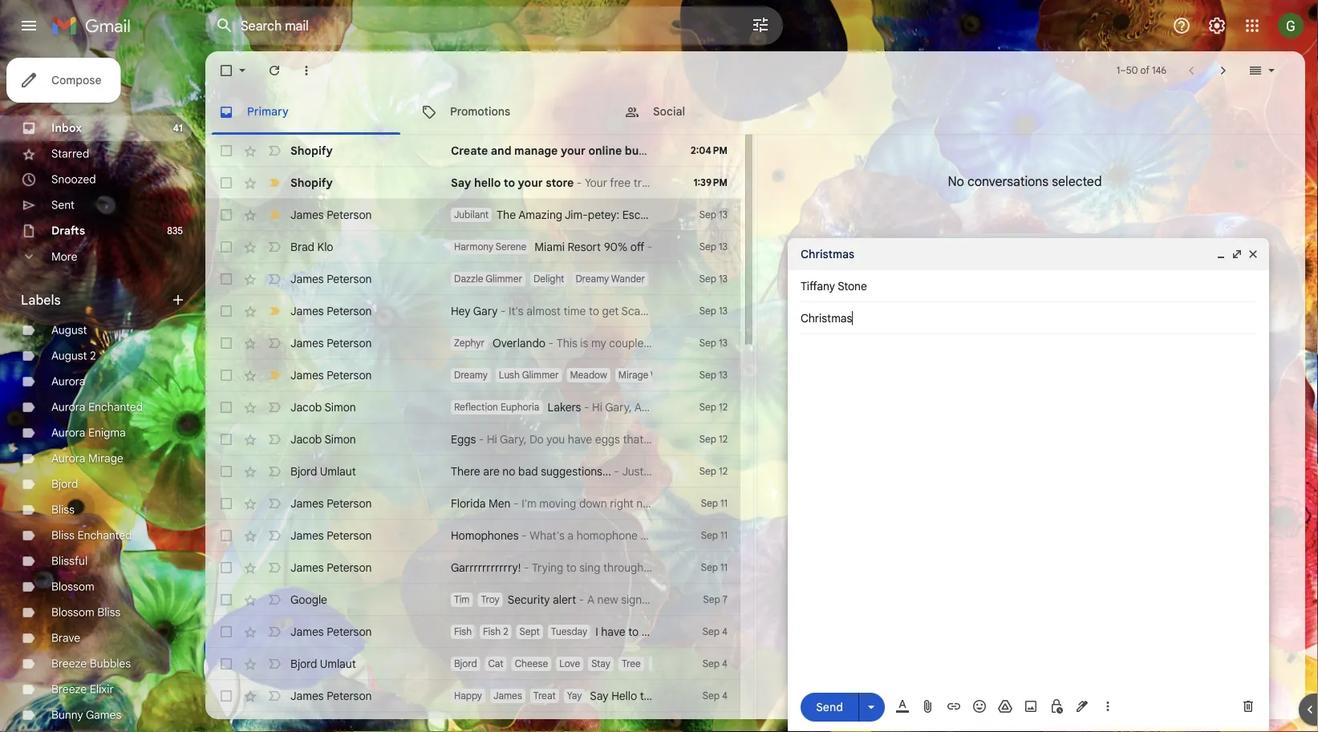 Task type: describe. For each thing, give the bounding box(es) containing it.
- up security
[[524, 561, 529, 575]]

treat
[[534, 691, 556, 703]]

important according to google magic. switch
[[266, 175, 283, 191]]

homophones -
[[451, 529, 530, 543]]

2 for fish 2
[[503, 626, 509, 639]]

- right the off
[[648, 240, 653, 254]]

breeze for breeze elixir
[[51, 683, 87, 697]]

1 vertical spatial the
[[719, 497, 735, 511]]

let's
[[663, 497, 684, 511]]

10 row from the top
[[205, 488, 798, 520]]

not important switch for 1st james peterson row from the top
[[266, 271, 283, 287]]

1 50 of 146
[[1117, 65, 1167, 77]]

1 vertical spatial have
[[601, 625, 626, 639]]

christmas
[[801, 247, 855, 261]]

compose
[[51, 73, 102, 87]]

meadow
[[570, 370, 607, 382]]

sep for 5th row from the top
[[700, 305, 717, 317]]

peterson for first important mainly because it was sent directly to you. switch from the bottom of the no conversations selected main content
[[327, 368, 372, 382]]

sep for 12th row
[[701, 562, 718, 574]]

important mainly because it was sent directly to you. switch for jubilant
[[266, 207, 283, 223]]

blossom for blossom "link"
[[51, 580, 94, 594]]

suggestions...
[[541, 465, 611, 479]]

snoozed link
[[51, 173, 96, 187]]

50
[[1127, 65, 1139, 77]]

no conversations selected
[[948, 173, 1103, 189]]

james for first james peterson row from the bottom of the no conversations selected main content
[[291, 368, 324, 382]]

dreamy for dreamy wander
[[576, 273, 609, 285]]

12 for eggs - hi gary, do you have eggs that i can borrow?
[[719, 434, 728, 446]]

promotions tab
[[409, 90, 611, 135]]

simon for not important switch for seventh row
[[325, 401, 356, 415]]

11 for garrrrrrrrrrry! -
[[721, 562, 728, 574]]

eggs - hi gary, do you have eggs that i can borrow?
[[451, 433, 716, 447]]

i'm
[[522, 497, 537, 511]]

selected
[[1052, 173, 1103, 189]]

more options image
[[1104, 699, 1113, 715]]

- down i'm
[[522, 529, 527, 543]]

search mail image
[[210, 11, 239, 40]]

bliss enchanted
[[51, 529, 132, 543]]

create and manage your online business with the shopify app link
[[451, 143, 790, 159]]

lush
[[499, 370, 520, 382]]

stay
[[592, 659, 611, 671]]

and
[[491, 144, 512, 158]]

not important switch for 10th row
[[266, 496, 283, 512]]

insert link ‪(⌘k)‬ image
[[946, 699, 962, 715]]

shopify for 2:04 pm
[[291, 144, 333, 158]]

security
[[508, 593, 550, 607]]

breeze elixir
[[51, 683, 114, 697]]

sep for row containing brad klo
[[700, 241, 717, 253]]

harmony
[[454, 241, 494, 253]]

reflection euphoria lakers -
[[454, 401, 592, 415]]

gary,
[[500, 433, 527, 447]]

now,
[[637, 497, 660, 511]]

aurora enigma link
[[51, 426, 126, 440]]

sep for 14th row from the top of the no conversations selected main content
[[703, 626, 720, 639]]

brave link
[[51, 632, 80, 646]]

bjord umlaut row
[[205, 649, 741, 681]]

11 row from the top
[[205, 520, 741, 552]]

can
[[653, 433, 671, 447]]

peterson for not important switch associated with 6th row from the bottom of the no conversations selected main content
[[327, 529, 372, 543]]

scary!
[[622, 304, 654, 318]]

2 james peterson row from the top
[[205, 360, 746, 392]]

brad
[[291, 240, 315, 254]]

james peterson for 14th row from the bottom
[[291, 208, 372, 222]]

online
[[589, 144, 622, 158]]

aurora for aurora enchanted
[[51, 401, 85, 415]]

aurora for aurora mirage
[[51, 452, 85, 466]]

not important switch for row containing brad klo
[[266, 239, 283, 255]]

brave
[[51, 632, 80, 646]]

16 row from the top
[[205, 713, 741, 733]]

follow link to manage storage image
[[1075, 244, 1091, 260]]

no conversations selected main content
[[205, 51, 1306, 733]]

not important switch for row containing bjord umlaut
[[266, 464, 283, 480]]

1 row from the top
[[205, 135, 790, 167]]

the
[[497, 208, 516, 222]]

1 vertical spatial my
[[654, 689, 669, 704]]

tree
[[622, 659, 641, 671]]

insert photo image
[[1023, 699, 1039, 715]]

james peterson for 5th row from the top
[[291, 304, 372, 318]]

146
[[1153, 65, 1167, 77]]

2 row from the top
[[205, 167, 741, 199]]

security alert -
[[508, 593, 587, 607]]

bliss link
[[51, 503, 75, 517]]

sep 4 inside bjord umlaut row
[[703, 659, 728, 671]]

- right alert
[[579, 593, 585, 607]]

5 row from the top
[[205, 295, 741, 327]]

dreamy for dreamy
[[454, 370, 488, 382]]

7 row from the top
[[205, 392, 741, 424]]

close image
[[1247, 248, 1260, 261]]

toggle split pane mode image
[[1248, 63, 1264, 79]]

2 for august 2
[[90, 349, 96, 363]]

14 row from the top
[[205, 616, 741, 649]]

11 for homophones -
[[721, 530, 728, 542]]

send button
[[801, 693, 859, 722]]

with
[[676, 144, 700, 158]]

almost
[[527, 304, 561, 318]]

labels navigation
[[0, 51, 205, 733]]

fish for fish
[[454, 626, 472, 639]]

dazzle glimmer
[[454, 273, 523, 285]]

row containing google
[[205, 584, 741, 616]]

it's
[[509, 304, 524, 318]]

glimmer for dazzle glimmer
[[486, 273, 523, 285]]

james for 6th row from the bottom of the no conversations selected main content
[[291, 529, 324, 543]]

snoozed
[[51, 173, 96, 187]]

1
[[1117, 65, 1121, 77]]

euphoria
[[501, 402, 540, 414]]

peterson for 11th row from the bottom's not important switch
[[327, 336, 372, 350]]

11 for florida men - i'm moving down right now, let's get in the newspaper!
[[721, 498, 728, 510]]

12 for there are no bad suggestions... - just bad ideas
[[719, 466, 728, 478]]

hello
[[474, 176, 501, 190]]

refresh image
[[266, 63, 283, 79]]

more image
[[299, 63, 315, 79]]

bjord inside row
[[291, 465, 317, 479]]

dreamy wander
[[576, 273, 645, 285]]

homophones
[[451, 529, 519, 543]]

garrrrrrrrrrry! -
[[451, 561, 532, 575]]

james for 1st james peterson row from the top
[[291, 272, 324, 286]]

sep for row containing google
[[704, 594, 721, 606]]

just
[[622, 465, 644, 479]]

alert
[[553, 593, 577, 607]]

cheese
[[515, 659, 548, 671]]

petey:
[[588, 208, 620, 222]]

insert signature image
[[1075, 699, 1091, 715]]

eggs
[[595, 433, 620, 447]]

aurora for aurora enigma
[[51, 426, 85, 440]]

0 vertical spatial get
[[602, 304, 619, 318]]

your for online
[[561, 144, 586, 158]]

sep 13 for dreamy
[[700, 370, 728, 382]]

sep 11 for homophones -
[[701, 530, 728, 542]]

Search mail text field
[[241, 18, 706, 34]]

sep 13 for jubilant
[[700, 209, 728, 221]]

15 row from the top
[[205, 681, 741, 713]]

is
[[581, 336, 589, 350]]

jacob simon for not important switch for seventh row
[[291, 401, 356, 415]]

ideas
[[669, 465, 697, 479]]

aurora enchanted
[[51, 401, 143, 415]]

7
[[723, 594, 728, 606]]

social
[[653, 105, 685, 119]]

james peterson for 6th row from the bottom of the no conversations selected main content
[[291, 529, 372, 543]]

not important switch for 9th row from the bottom of the no conversations selected main content
[[266, 432, 283, 448]]

row containing brad klo
[[205, 231, 741, 263]]

august for august 2
[[51, 349, 87, 363]]

toggle confidential mode image
[[1049, 699, 1065, 715]]

sent link
[[51, 198, 75, 212]]

jacob for seventh row
[[291, 401, 322, 415]]

right
[[610, 497, 634, 511]]

james for 12th row
[[291, 561, 324, 575]]

blissful
[[51, 555, 88, 569]]

4 sep 13 from the top
[[700, 305, 728, 317]]

important mainly because it was sent directly to you. switch for hey
[[266, 303, 283, 319]]

13 for zephyr
[[719, 338, 728, 350]]

attach files image
[[921, 699, 937, 715]]

0 horizontal spatial you
[[547, 433, 565, 447]]

jubilant the amazing jim-petey: escape extraordanaire
[[454, 208, 738, 222]]

1 james peterson row from the top
[[205, 263, 917, 295]]

to for hello
[[504, 176, 515, 190]]

sep for seventh row
[[700, 402, 717, 414]]

august for august link
[[51, 323, 87, 338]]

4 for say hello to my little friend
[[722, 691, 728, 703]]

sep for 11th row from the bottom
[[700, 338, 717, 350]]

enchanted for bliss enchanted
[[77, 529, 132, 543]]

90%
[[604, 240, 628, 254]]

- left i'm
[[514, 497, 519, 511]]

3 row from the top
[[205, 199, 741, 231]]

labels
[[21, 292, 61, 308]]

hey
[[451, 304, 471, 318]]

florida men - i'm moving down right now, let's get in the newspaper!
[[451, 497, 798, 511]]

umlaut for -
[[320, 465, 356, 479]]

blossom for blossom bliss
[[51, 606, 94, 620]]

sep for first james peterson row from the bottom of the no conversations selected main content
[[700, 370, 717, 382]]

that
[[623, 433, 644, 447]]

umlaut for cat
[[320, 657, 356, 671]]

tiffany
[[801, 279, 836, 293]]

sep 13 for harmony serene
[[700, 241, 728, 253]]

bunny
[[51, 709, 83, 723]]

sept
[[520, 626, 540, 639]]

drafts
[[51, 224, 85, 238]]

gmail image
[[51, 10, 139, 42]]

send
[[816, 701, 843, 715]]

tab list containing primary
[[205, 90, 1306, 135]]

mirage
[[88, 452, 123, 466]]

0 horizontal spatial have
[[568, 433, 592, 447]]

settings image
[[1208, 16, 1227, 35]]

12 row from the top
[[205, 552, 741, 584]]

Subject field
[[801, 311, 1257, 327]]

1 horizontal spatial you
[[695, 336, 714, 350]]

tim
[[454, 594, 470, 606]]

1 horizontal spatial get
[[687, 497, 704, 511]]

sep for 1st james peterson row from the top
[[700, 273, 717, 285]]

hi
[[487, 433, 497, 447]]

app
[[769, 144, 790, 158]]

james peterson for 11th row from the bottom
[[291, 336, 372, 350]]

1 12 from the top
[[719, 402, 728, 414]]

primary tab
[[205, 90, 407, 135]]



Task type: locate. For each thing, give the bounding box(es) containing it.
inbox link
[[51, 121, 82, 135]]

1 sep 12 from the top
[[700, 402, 728, 414]]

my left little
[[654, 689, 669, 704]]

row down no
[[205, 488, 798, 520]]

0 vertical spatial sep 4
[[703, 626, 728, 639]]

sep for 9th row from the bottom of the no conversations selected main content
[[700, 434, 717, 446]]

1 sep 13 from the top
[[700, 209, 728, 221]]

1 13 from the top
[[719, 209, 728, 221]]

0 vertical spatial have
[[568, 433, 592, 447]]

advanced search options image
[[745, 9, 777, 41]]

9 row from the top
[[205, 456, 741, 488]]

to for hello
[[640, 689, 651, 704]]

0 horizontal spatial 2
[[90, 349, 96, 363]]

have left eggs on the bottom
[[568, 433, 592, 447]]

zephyr
[[454, 338, 485, 350]]

cancel!
[[642, 625, 678, 639]]

0 vertical spatial bliss
[[51, 503, 75, 517]]

james peterson row
[[205, 263, 917, 295], [205, 360, 746, 392]]

3 not important switch from the top
[[266, 271, 283, 287]]

shopify left the app
[[724, 144, 766, 158]]

4
[[722, 626, 728, 639], [722, 659, 728, 671], [722, 691, 728, 703]]

shopify down primary tab
[[291, 144, 333, 158]]

dazzle
[[454, 273, 484, 285]]

sep 12 up borrow?
[[700, 402, 728, 414]]

0 vertical spatial i
[[647, 433, 650, 447]]

0 vertical spatial you
[[695, 336, 714, 350]]

not important switch for 6th row from the bottom of the no conversations selected main content
[[266, 528, 283, 544]]

13 for harmony serene
[[719, 241, 728, 253]]

5 james peterson from the top
[[291, 368, 372, 382]]

2 13 from the top
[[719, 241, 728, 253]]

0 vertical spatial glimmer
[[486, 273, 523, 285]]

newspaper!
[[738, 497, 798, 511]]

1 aurora from the top
[[51, 375, 85, 389]]

1 horizontal spatial have
[[601, 625, 626, 639]]

0 horizontal spatial i
[[596, 625, 599, 639]]

manage
[[515, 144, 558, 158]]

2 james peterson from the top
[[291, 272, 372, 286]]

11
[[721, 498, 728, 510], [721, 530, 728, 542], [721, 562, 728, 574]]

4 for i have to cancel!
[[722, 626, 728, 639]]

3 4 from the top
[[722, 691, 728, 703]]

1 horizontal spatial bad
[[647, 465, 667, 479]]

1 vertical spatial get
[[687, 497, 704, 511]]

sep 13
[[700, 209, 728, 221], [700, 241, 728, 253], [700, 273, 728, 285], [700, 305, 728, 317], [700, 338, 728, 350], [700, 370, 728, 382]]

3 11 from the top
[[721, 562, 728, 574]]

1 horizontal spatial i
[[647, 433, 650, 447]]

3 important mainly because it was sent directly to you. switch from the top
[[266, 368, 283, 384]]

835
[[167, 225, 183, 237]]

8 row from the top
[[205, 424, 741, 456]]

your for store
[[518, 176, 543, 190]]

2 umlaut from the top
[[320, 657, 356, 671]]

0 vertical spatial 4
[[722, 626, 728, 639]]

resort
[[568, 240, 601, 254]]

sep for 10th row
[[701, 498, 718, 510]]

bliss for bliss enchanted
[[51, 529, 75, 543]]

2 jacob from the top
[[291, 433, 322, 447]]

0 vertical spatial august
[[51, 323, 87, 338]]

2 aurora from the top
[[51, 401, 85, 415]]

0 vertical spatial umlaut
[[320, 465, 356, 479]]

discard draft ‪(⌘⇧d)‬ image
[[1241, 699, 1257, 715]]

james for 5th row from the top
[[291, 304, 324, 318]]

5 13 from the top
[[719, 338, 728, 350]]

2
[[90, 349, 96, 363], [503, 626, 509, 639]]

2 sep 4 from the top
[[703, 659, 728, 671]]

12 right borrow?
[[719, 434, 728, 446]]

1 horizontal spatial my
[[654, 689, 669, 704]]

jacob for 9th row from the bottom of the no conversations selected main content
[[291, 433, 322, 447]]

row up 'zephyr'
[[205, 295, 741, 327]]

sep 13 for zephyr
[[700, 338, 728, 350]]

say for say hello to your store -
[[451, 176, 471, 190]]

1 vertical spatial say
[[590, 689, 609, 704]]

1 vertical spatial 2
[[503, 626, 509, 639]]

blossom down blissful
[[51, 580, 94, 594]]

sep for bjord umlaut row
[[703, 659, 720, 671]]

7 peterson from the top
[[327, 529, 372, 543]]

3 sep 4 from the top
[[703, 691, 728, 703]]

minimize image
[[1215, 248, 1228, 261]]

i
[[647, 433, 650, 447], [596, 625, 599, 639]]

sep 11 for florida men - i'm moving down right now, let's get in the newspaper!
[[701, 498, 728, 510]]

1 vertical spatial sep 11
[[701, 530, 728, 542]]

james peterson
[[291, 208, 372, 222], [291, 272, 372, 286], [291, 304, 372, 318], [291, 336, 372, 350], [291, 368, 372, 382], [291, 497, 372, 511], [291, 529, 372, 543], [291, 561, 372, 575], [291, 625, 372, 639], [291, 689, 372, 704]]

5 not important switch from the top
[[266, 400, 283, 416]]

august down august link
[[51, 349, 87, 363]]

love
[[560, 659, 580, 671]]

row down happy
[[205, 713, 741, 733]]

12 right ideas
[[719, 466, 728, 478]]

aurora down 'aurora' link
[[51, 401, 85, 415]]

stone
[[838, 279, 868, 293]]

1 4 from the top
[[722, 626, 728, 639]]

labels heading
[[21, 292, 170, 308]]

this
[[557, 336, 578, 350]]

james peterson for first james peterson row from the bottom of the no conversations selected main content
[[291, 368, 372, 382]]

i have to cancel!
[[596, 625, 678, 639]]

august up the august 2
[[51, 323, 87, 338]]

3 sep 12 from the top
[[700, 466, 728, 478]]

dreamy down resort
[[576, 273, 609, 285]]

shopify for 1:39 pm
[[291, 176, 333, 190]]

0 vertical spatial the
[[703, 144, 721, 158]]

jubilant
[[454, 209, 489, 221]]

not important switch for row containing google
[[266, 592, 283, 608]]

1 horizontal spatial your
[[561, 144, 586, 158]]

august link
[[51, 323, 87, 338]]

aurora enigma
[[51, 426, 126, 440]]

0 horizontal spatial fish
[[454, 626, 472, 639]]

james peterson for 14th row from the top of the no conversations selected main content
[[291, 625, 372, 639]]

aurora for 'aurora' link
[[51, 375, 85, 389]]

drafts link
[[51, 224, 85, 238]]

6 james peterson from the top
[[291, 497, 372, 511]]

2 sep 13 from the top
[[700, 241, 728, 253]]

tab list
[[205, 90, 1306, 135]]

4 peterson from the top
[[327, 336, 372, 350]]

1 vertical spatial enchanted
[[77, 529, 132, 543]]

10 not important switch from the top
[[266, 560, 283, 576]]

peterson for not important switch corresponding to 10th row
[[327, 497, 372, 511]]

hello
[[612, 689, 637, 704]]

sep 4 right little
[[703, 691, 728, 703]]

1 vertical spatial important mainly because it was sent directly to you. switch
[[266, 303, 283, 319]]

12 down guys
[[719, 402, 728, 414]]

hey gary - it's almost time to get scary!
[[451, 304, 654, 318]]

0 vertical spatial jacob simon
[[291, 401, 356, 415]]

sep inside bjord umlaut row
[[703, 659, 720, 671]]

james peterson for 1st james peterson row from the top
[[291, 272, 372, 286]]

james for 15th row from the top of the no conversations selected main content
[[291, 689, 324, 704]]

sep 4 down sep 7
[[703, 626, 728, 639]]

pop out image
[[1231, 248, 1244, 261]]

13 row from the top
[[205, 584, 741, 616]]

row
[[205, 135, 790, 167], [205, 167, 741, 199], [205, 199, 741, 231], [205, 231, 741, 263], [205, 295, 741, 327], [205, 327, 741, 360], [205, 392, 741, 424], [205, 424, 741, 456], [205, 456, 741, 488], [205, 488, 798, 520], [205, 520, 741, 552], [205, 552, 741, 584], [205, 584, 741, 616], [205, 616, 741, 649], [205, 681, 741, 713], [205, 713, 741, 733]]

sep 4 for i have to cancel!
[[703, 626, 728, 639]]

0 vertical spatial breeze
[[51, 657, 87, 671]]

5 sep 13 from the top
[[700, 338, 728, 350]]

0 vertical spatial 2
[[90, 349, 96, 363]]

row down cat
[[205, 681, 741, 713]]

1 not important switch from the top
[[266, 143, 283, 159]]

0 horizontal spatial say
[[451, 176, 471, 190]]

james peterson for 15th row from the top of the no conversations selected main content
[[291, 689, 372, 704]]

2 fish from the left
[[483, 626, 501, 639]]

2 peterson from the top
[[327, 272, 372, 286]]

9 not important switch from the top
[[266, 528, 283, 544]]

wander
[[611, 273, 645, 285]]

aurora
[[51, 375, 85, 389], [51, 401, 85, 415], [51, 426, 85, 440], [51, 452, 85, 466]]

2 bjord umlaut from the top
[[291, 657, 356, 671]]

1 vertical spatial i
[[596, 625, 599, 639]]

there
[[451, 465, 481, 479]]

sep 11 for garrrrrrrrrrry! -
[[701, 562, 728, 574]]

2 vertical spatial sep 11
[[701, 562, 728, 574]]

enchanted up enigma
[[88, 401, 143, 415]]

row down tim
[[205, 616, 741, 649]]

important mainly because it was sent directly to you. switch
[[266, 207, 283, 223], [266, 303, 283, 319], [266, 368, 283, 384]]

breeze elixir link
[[51, 683, 114, 697]]

fish
[[454, 626, 472, 639], [483, 626, 501, 639]]

0 vertical spatial jacob
[[291, 401, 322, 415]]

1 umlaut from the top
[[320, 465, 356, 479]]

1 vertical spatial glimmer
[[522, 370, 559, 382]]

not important switch for 11th row from the bottom
[[266, 336, 283, 352]]

james peterson for 12th row
[[291, 561, 372, 575]]

1 vertical spatial august
[[51, 349, 87, 363]]

row down florida
[[205, 520, 741, 552]]

3 aurora from the top
[[51, 426, 85, 440]]

0 vertical spatial important mainly because it was sent directly to you. switch
[[266, 207, 283, 223]]

store
[[546, 176, 574, 190]]

1 vertical spatial breeze
[[51, 683, 87, 697]]

2 not important switch from the top
[[266, 239, 283, 255]]

your left online
[[561, 144, 586, 158]]

in
[[707, 497, 716, 511]]

2 4 from the top
[[722, 659, 728, 671]]

sep
[[700, 209, 717, 221], [700, 241, 717, 253], [700, 273, 717, 285], [700, 305, 717, 317], [700, 338, 717, 350], [700, 370, 717, 382], [700, 402, 717, 414], [700, 434, 717, 446], [700, 466, 717, 478], [701, 498, 718, 510], [701, 530, 718, 542], [701, 562, 718, 574], [704, 594, 721, 606], [703, 626, 720, 639], [703, 659, 720, 671], [703, 691, 720, 703]]

i left can
[[647, 433, 650, 447]]

sep 11 up sep 7
[[701, 562, 728, 574]]

glimmer down serene
[[486, 273, 523, 285]]

social tab
[[612, 90, 814, 135]]

9 james peterson from the top
[[291, 625, 372, 639]]

bubbles
[[90, 657, 131, 671]]

2 august from the top
[[51, 349, 87, 363]]

1 vertical spatial your
[[518, 176, 543, 190]]

james peterson for 10th row
[[291, 497, 372, 511]]

glimmer right lush
[[522, 370, 559, 382]]

1 vertical spatial 4
[[722, 659, 728, 671]]

4 down 7
[[722, 626, 728, 639]]

peterson for jubilant important mainly because it was sent directly to you. switch
[[327, 208, 372, 222]]

6 not important switch from the top
[[266, 432, 283, 448]]

get left in on the right of the page
[[687, 497, 704, 511]]

my
[[592, 336, 607, 350], [654, 689, 669, 704]]

1 bad from the left
[[519, 465, 538, 479]]

1 vertical spatial jacob simon
[[291, 433, 356, 447]]

11 not important switch from the top
[[266, 592, 283, 608]]

2 bad from the left
[[647, 465, 667, 479]]

None checkbox
[[218, 63, 234, 79], [218, 143, 234, 159], [218, 175, 234, 191], [218, 207, 234, 223], [218, 239, 234, 255], [218, 271, 234, 287], [218, 303, 234, 319], [218, 368, 234, 384], [218, 400, 234, 416], [218, 464, 234, 480], [218, 63, 234, 79], [218, 143, 234, 159], [218, 175, 234, 191], [218, 207, 234, 223], [218, 239, 234, 255], [218, 271, 234, 287], [218, 303, 234, 319], [218, 368, 234, 384], [218, 400, 234, 416], [218, 464, 234, 480]]

bad right no
[[519, 465, 538, 479]]

peterson for hey important mainly because it was sent directly to you. switch
[[327, 304, 372, 318]]

bjord umlaut inside row
[[291, 465, 356, 479]]

4 inside bjord umlaut row
[[722, 659, 728, 671]]

blossom
[[51, 580, 94, 594], [51, 606, 94, 620]]

1 jacob simon from the top
[[291, 401, 356, 415]]

james for 11th row from the bottom
[[291, 336, 324, 350]]

2 jacob simon from the top
[[291, 433, 356, 447]]

2:04 pm
[[691, 145, 728, 157]]

6 13 from the top
[[719, 370, 728, 382]]

bjord link
[[51, 478, 78, 492]]

miami
[[535, 240, 565, 254]]

extraordanaire
[[663, 208, 738, 222]]

- right lakers
[[584, 401, 590, 415]]

- left just
[[614, 465, 620, 479]]

sep 4 for say hello to my little friend
[[703, 691, 728, 703]]

5 peterson from the top
[[327, 368, 372, 382]]

you right do at the left
[[547, 433, 565, 447]]

1 sep 4 from the top
[[703, 626, 728, 639]]

cat
[[489, 659, 504, 671]]

glimmer
[[486, 273, 523, 285], [522, 370, 559, 382]]

2 vertical spatial 12
[[719, 466, 728, 478]]

1 horizontal spatial 2
[[503, 626, 509, 639]]

2 blossom from the top
[[51, 606, 94, 620]]

to for have
[[629, 625, 639, 639]]

1 horizontal spatial dreamy
[[576, 273, 609, 285]]

breeze for breeze bubbles
[[51, 657, 87, 671]]

blossom down blossom "link"
[[51, 606, 94, 620]]

james for 10th row
[[291, 497, 324, 511]]

escape
[[623, 208, 660, 222]]

sep 12 for there are no bad suggestions... - just bad ideas
[[700, 466, 728, 478]]

4 james peterson from the top
[[291, 336, 372, 350]]

6 sep 13 from the top
[[700, 370, 728, 382]]

sep for 14th row from the bottom
[[700, 209, 717, 221]]

0 vertical spatial my
[[592, 336, 607, 350]]

peterson for not important switch within the james peterson row
[[327, 272, 372, 286]]

create
[[451, 144, 488, 158]]

0 horizontal spatial your
[[518, 176, 543, 190]]

row up hello
[[205, 135, 790, 167]]

1 james peterson from the top
[[291, 208, 372, 222]]

7 james peterson from the top
[[291, 529, 372, 543]]

conversations
[[968, 173, 1049, 189]]

simon
[[325, 401, 356, 415], [325, 433, 356, 447]]

aurora up bjord link
[[51, 452, 85, 466]]

sep 11 right let's in the bottom right of the page
[[701, 498, 728, 510]]

jacob simon for not important switch associated with 9th row from the bottom of the no conversations selected main content
[[291, 433, 356, 447]]

1 august from the top
[[51, 323, 87, 338]]

2 vertical spatial bliss
[[97, 606, 121, 620]]

1 horizontal spatial fish
[[483, 626, 501, 639]]

0 horizontal spatial get
[[602, 304, 619, 318]]

0 vertical spatial bjord umlaut
[[291, 465, 356, 479]]

sep 11 down in on the right of the page
[[701, 530, 728, 542]]

sep 12 right can
[[700, 434, 728, 446]]

not important switch
[[266, 143, 283, 159], [266, 239, 283, 255], [266, 271, 283, 287], [266, 336, 283, 352], [266, 400, 283, 416], [266, 432, 283, 448], [266, 464, 283, 480], [266, 496, 283, 512], [266, 528, 283, 544], [266, 560, 283, 576], [266, 592, 283, 608]]

row up harmony
[[205, 199, 741, 231]]

1:39 pm
[[694, 177, 728, 189]]

james for 14th row from the top of the no conversations selected main content
[[291, 625, 324, 639]]

2 simon from the top
[[325, 433, 356, 447]]

fish for fish 2
[[483, 626, 501, 639]]

None search field
[[205, 6, 783, 45]]

create and manage your online business with the shopify app
[[451, 144, 790, 158]]

james peterson row down harmony serene miami resort 90% off -
[[205, 263, 917, 295]]

more
[[51, 250, 77, 264]]

delight
[[534, 273, 565, 285]]

row up jubilant
[[205, 167, 741, 199]]

row down garrrrrrrrrrry!
[[205, 584, 741, 616]]

1 vertical spatial sep 12
[[700, 434, 728, 446]]

- left this at the left of the page
[[549, 336, 554, 350]]

for
[[678, 336, 692, 350]]

4 right little
[[722, 691, 728, 703]]

8 not important switch from the top
[[266, 496, 283, 512]]

glimmer for lush glimmer
[[522, 370, 559, 382]]

fish down tim
[[454, 626, 472, 639]]

starred link
[[51, 147, 89, 161]]

the
[[703, 144, 721, 158], [719, 497, 735, 511]]

0 horizontal spatial my
[[592, 336, 607, 350]]

- right store
[[577, 176, 582, 190]]

bliss for bliss link
[[51, 503, 75, 517]]

1 vertical spatial 12
[[719, 434, 728, 446]]

get
[[602, 304, 619, 318], [687, 497, 704, 511]]

i right tuesday
[[596, 625, 599, 639]]

gary
[[473, 304, 498, 318]]

peterson for 12th row's not important switch
[[327, 561, 372, 575]]

3 james peterson from the top
[[291, 304, 372, 318]]

4 aurora from the top
[[51, 452, 85, 466]]

1 vertical spatial simon
[[325, 433, 356, 447]]

7 not important switch from the top
[[266, 464, 283, 480]]

aurora up aurora mirage
[[51, 426, 85, 440]]

enchanted up blissful
[[77, 529, 132, 543]]

main menu image
[[19, 16, 39, 35]]

13 for dazzle glimmer
[[719, 273, 728, 285]]

13 for jubilant
[[719, 209, 728, 221]]

the right in on the right of the page
[[719, 497, 735, 511]]

1 vertical spatial sep 4
[[703, 659, 728, 671]]

3 sep 13 from the top
[[700, 273, 728, 285]]

row containing bjord umlaut
[[205, 456, 741, 488]]

1 vertical spatial dreamy
[[454, 370, 488, 382]]

4 13 from the top
[[719, 305, 728, 317]]

august 2
[[51, 349, 96, 363]]

0 vertical spatial simon
[[325, 401, 356, 415]]

august
[[51, 323, 87, 338], [51, 349, 87, 363]]

enigma
[[88, 426, 126, 440]]

3 sep 11 from the top
[[701, 562, 728, 574]]

9 peterson from the top
[[327, 625, 372, 639]]

breeze up 'bunny'
[[51, 683, 87, 697]]

sep for 6th row from the bottom of the no conversations selected main content
[[701, 530, 718, 542]]

None checkbox
[[218, 336, 234, 352], [218, 432, 234, 448], [218, 496, 234, 512], [218, 528, 234, 544], [218, 560, 234, 576], [218, 592, 234, 608], [218, 624, 234, 641], [218, 657, 234, 673], [218, 689, 234, 705], [218, 336, 234, 352], [218, 432, 234, 448], [218, 496, 234, 512], [218, 528, 234, 544], [218, 560, 234, 576], [218, 592, 234, 608], [218, 624, 234, 641], [218, 657, 234, 673], [218, 689, 234, 705]]

0 vertical spatial enchanted
[[88, 401, 143, 415]]

couple
[[609, 336, 644, 350]]

sep for 15th row from the top of the no conversations selected main content
[[703, 691, 720, 703]]

1 jacob from the top
[[291, 401, 322, 415]]

3 12 from the top
[[719, 466, 728, 478]]

0 vertical spatial say
[[451, 176, 471, 190]]

1 important mainly because it was sent directly to you. switch from the top
[[266, 207, 283, 223]]

1 vertical spatial jacob
[[291, 433, 322, 447]]

umlaut inside row
[[320, 465, 356, 479]]

your left store
[[518, 176, 543, 190]]

2 sep 12 from the top
[[700, 434, 728, 446]]

my right is
[[592, 336, 607, 350]]

1 vertical spatial james peterson row
[[205, 360, 746, 392]]

0 horizontal spatial dreamy
[[454, 370, 488, 382]]

2 important mainly because it was sent directly to you. switch from the top
[[266, 303, 283, 319]]

2 vertical spatial important mainly because it was sent directly to you. switch
[[266, 368, 283, 384]]

not important switch for 1st row from the top
[[266, 143, 283, 159]]

0 vertical spatial dreamy
[[576, 273, 609, 285]]

sep 12 right ideas
[[700, 466, 728, 478]]

1 vertical spatial blossom
[[51, 606, 94, 620]]

0 vertical spatial james peterson row
[[205, 263, 917, 295]]

6 row from the top
[[205, 327, 741, 360]]

have up stay
[[601, 625, 626, 639]]

4 row from the top
[[205, 231, 741, 263]]

0 vertical spatial your
[[561, 144, 586, 158]]

2 vertical spatial 11
[[721, 562, 728, 574]]

2 vertical spatial 4
[[722, 691, 728, 703]]

3 13 from the top
[[719, 273, 728, 285]]

bunny games
[[51, 709, 121, 723]]

sep 7
[[704, 594, 728, 606]]

0 vertical spatial 11
[[721, 498, 728, 510]]

- left it's
[[501, 304, 506, 318]]

more send options image
[[864, 700, 880, 716]]

row up eggs
[[205, 392, 741, 424]]

say left hello
[[451, 176, 471, 190]]

1 peterson from the top
[[327, 208, 372, 222]]

shopify right the important according to google magic. switch
[[291, 176, 333, 190]]

aurora down 'august 2' link
[[51, 375, 85, 389]]

serene
[[496, 241, 527, 253]]

row down reflection
[[205, 424, 741, 456]]

2 vertical spatial sep 12
[[700, 466, 728, 478]]

1 vertical spatial umlaut
[[320, 657, 356, 671]]

2 sep 11 from the top
[[701, 530, 728, 542]]

the right with
[[703, 144, 721, 158]]

older image
[[1216, 63, 1232, 79]]

sep 12 for eggs - hi gary, do you have eggs that i can borrow?
[[700, 434, 728, 446]]

breeze bubbles
[[51, 657, 131, 671]]

starred
[[51, 147, 89, 161]]

yay
[[567, 691, 582, 703]]

1 vertical spatial 11
[[721, 530, 728, 542]]

row down hey
[[205, 327, 741, 360]]

row up florida
[[205, 456, 741, 488]]

you right for
[[695, 336, 714, 350]]

fish down the troy
[[483, 626, 501, 639]]

get left scary!
[[602, 304, 619, 318]]

2 vertical spatial sep 4
[[703, 691, 728, 703]]

jacob simon
[[291, 401, 356, 415], [291, 433, 356, 447]]

borrow?
[[674, 433, 716, 447]]

1 vertical spatial bjord umlaut
[[291, 657, 356, 671]]

0 vertical spatial blossom
[[51, 580, 94, 594]]

- left hi
[[479, 433, 484, 447]]

2 breeze from the top
[[51, 683, 87, 697]]

13 for dreamy
[[719, 370, 728, 382]]

enchanted for aurora enchanted
[[88, 401, 143, 415]]

2 inside row
[[503, 626, 509, 639]]

zephyr overlando - this is my couple name for you guys
[[454, 336, 741, 350]]

1 horizontal spatial say
[[590, 689, 609, 704]]

not important switch inside james peterson row
[[266, 271, 283, 287]]

breeze down brave "link"
[[51, 657, 87, 671]]

umlaut inside row
[[320, 657, 356, 671]]

1 simon from the top
[[325, 401, 356, 415]]

bliss
[[51, 503, 75, 517], [51, 529, 75, 543], [97, 606, 121, 620]]

6 peterson from the top
[[327, 497, 372, 511]]

bad
[[519, 465, 538, 479], [647, 465, 667, 479]]

sep 13 for dazzle glimmer
[[700, 273, 728, 285]]

inbox
[[51, 121, 82, 135]]

sent
[[51, 198, 75, 212]]

sep 4 up friend
[[703, 659, 728, 671]]

do
[[530, 433, 544, 447]]

lakers
[[548, 401, 581, 415]]

insert files using drive image
[[998, 699, 1014, 715]]

insert emoji ‪(⌘⇧2)‬ image
[[972, 699, 988, 715]]

row up tim
[[205, 552, 741, 584]]

0 vertical spatial 12
[[719, 402, 728, 414]]

not important switch for seventh row
[[266, 400, 283, 416]]

2 inside the labels navigation
[[90, 349, 96, 363]]

bjord umlaut inside row
[[291, 657, 356, 671]]

10 peterson from the top
[[327, 689, 372, 704]]

bjord umlaut for -
[[291, 465, 356, 479]]

2 11 from the top
[[721, 530, 728, 542]]

bad right just
[[647, 465, 667, 479]]

row down jubilant
[[205, 231, 741, 263]]

4 up friend
[[722, 659, 728, 671]]

bjord umlaut for cat
[[291, 657, 356, 671]]

more button
[[0, 244, 193, 270]]

support image
[[1173, 16, 1192, 35]]

1 bjord umlaut from the top
[[291, 465, 356, 479]]

0 vertical spatial sep 12
[[700, 402, 728, 414]]

1 fish from the left
[[454, 626, 472, 639]]

1 blossom from the top
[[51, 580, 94, 594]]

10 james peterson from the top
[[291, 689, 372, 704]]

bjord inside the labels navigation
[[51, 478, 78, 492]]

say right yay
[[590, 689, 609, 704]]

3 peterson from the top
[[327, 304, 372, 318]]

james peterson row up reflection
[[205, 360, 746, 392]]

bunny games link
[[51, 709, 121, 723]]

0 horizontal spatial bad
[[519, 465, 538, 479]]

0 vertical spatial sep 11
[[701, 498, 728, 510]]

1 breeze from the top
[[51, 657, 87, 671]]

the inside 'create and manage your online business with the shopify app' link
[[703, 144, 721, 158]]

christmas dialog
[[788, 238, 1270, 733]]

compose button
[[6, 58, 121, 103]]

are
[[483, 465, 500, 479]]

2 12 from the top
[[719, 434, 728, 446]]

8 peterson from the top
[[327, 561, 372, 575]]

fish 2
[[483, 626, 509, 639]]

1 vertical spatial bliss
[[51, 529, 75, 543]]

1 vertical spatial you
[[547, 433, 565, 447]]

blossom bliss
[[51, 606, 121, 620]]

dreamy down 'zephyr'
[[454, 370, 488, 382]]



Task type: vqa. For each thing, say whether or not it's contained in the screenshot.
Contacts
no



